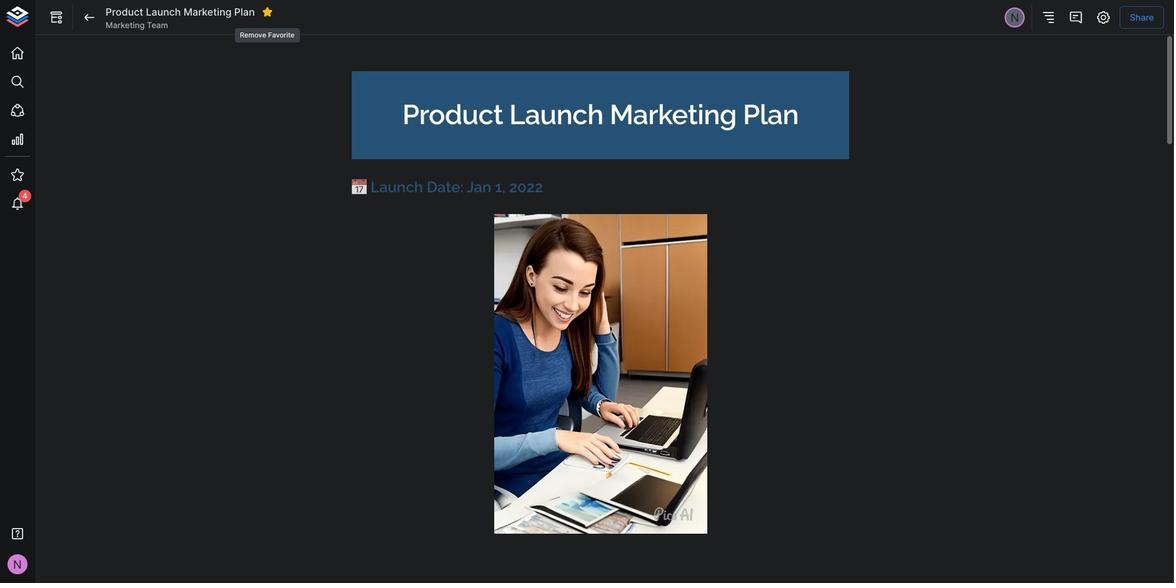 Task type: locate. For each thing, give the bounding box(es) containing it.
comments image
[[1069, 10, 1084, 25]]

tooltip
[[234, 19, 301, 44]]

settings image
[[1097, 10, 1112, 25]]

show wiki image
[[49, 10, 64, 25]]



Task type: describe. For each thing, give the bounding box(es) containing it.
remove favorite image
[[262, 6, 273, 17]]

table of contents image
[[1042, 10, 1057, 25]]

go back image
[[82, 10, 97, 25]]



Task type: vqa. For each thing, say whether or not it's contained in the screenshot.
Show Wiki image
yes



